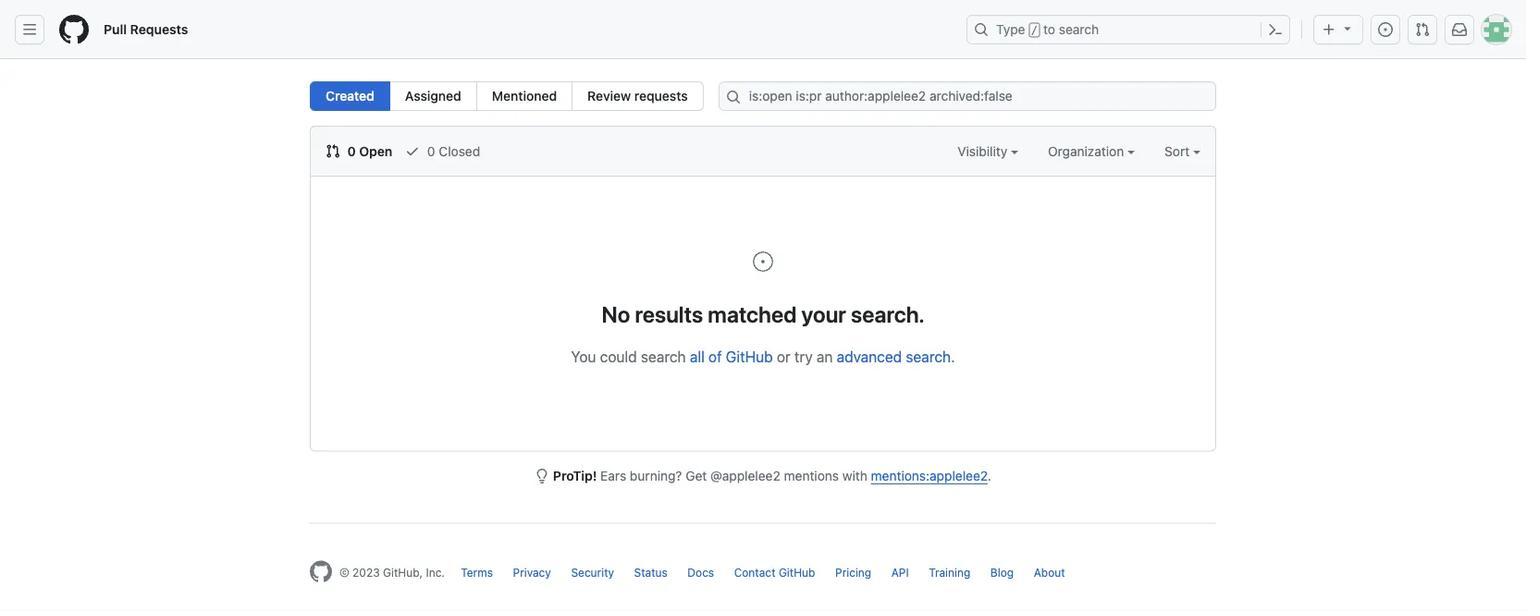 Task type: describe. For each thing, give the bounding box(es) containing it.
git pull request image
[[326, 144, 341, 159]]

terms link
[[461, 567, 493, 580]]

open
[[359, 143, 393, 159]]

sort
[[1165, 143, 1190, 159]]

to
[[1044, 22, 1056, 37]]

training
[[929, 567, 971, 580]]

pricing link
[[836, 567, 872, 580]]

advanced
[[837, 348, 902, 366]]

visibility button
[[958, 142, 1019, 161]]

search.
[[851, 301, 925, 327]]

0 closed
[[424, 143, 480, 159]]

Search all issues text field
[[719, 81, 1217, 111]]

©
[[340, 567, 350, 580]]

command palette image
[[1269, 22, 1284, 37]]

no
[[602, 301, 631, 327]]

or
[[777, 348, 791, 366]]

github,
[[383, 567, 423, 580]]

you
[[571, 348, 596, 366]]

git pull request image
[[1416, 22, 1431, 37]]

0 closed link
[[405, 142, 480, 161]]

contact github
[[734, 567, 816, 580]]

/
[[1032, 24, 1038, 37]]

training link
[[929, 567, 971, 580]]

visibility
[[958, 143, 1011, 159]]

of
[[709, 348, 722, 366]]

inc.
[[426, 567, 445, 580]]

plus image
[[1322, 22, 1337, 37]]

review requests
[[588, 88, 688, 104]]

all of github link
[[690, 348, 773, 366]]

try
[[795, 348, 813, 366]]

get
[[686, 469, 707, 484]]

mentioned link
[[476, 81, 573, 111]]

advanced search link
[[837, 348, 951, 366]]

0 for closed
[[427, 143, 435, 159]]

results
[[635, 301, 703, 327]]

issue opened image
[[1379, 22, 1394, 37]]

sort button
[[1165, 142, 1201, 161]]

contact github link
[[734, 567, 816, 580]]

pull
[[104, 22, 127, 37]]

homepage image
[[59, 15, 89, 44]]

protip! ears burning? get @applelee2 mentions with mentions:applelee2 .
[[553, 469, 992, 484]]

issue opened image
[[752, 251, 775, 273]]

all
[[690, 348, 705, 366]]

api link
[[892, 567, 909, 580]]

0 open
[[344, 143, 393, 159]]

mentions
[[784, 469, 839, 484]]

pull requests element
[[310, 81, 704, 111]]

search image
[[726, 90, 741, 105]]

footer containing © 2023 github, inc.
[[295, 523, 1232, 612]]

blog link
[[991, 567, 1014, 580]]

1 horizontal spatial .
[[988, 469, 992, 484]]



Task type: vqa. For each thing, say whether or not it's contained in the screenshot.
of
yes



Task type: locate. For each thing, give the bounding box(es) containing it.
0 right check image
[[427, 143, 435, 159]]

type
[[997, 22, 1026, 37]]

organization button
[[1048, 142, 1136, 161]]

matched
[[708, 301, 797, 327]]

1 horizontal spatial 0
[[427, 143, 435, 159]]

security
[[571, 567, 614, 580]]

docs
[[688, 567, 715, 580]]

privacy link
[[513, 567, 551, 580]]

your
[[802, 301, 847, 327]]

about
[[1034, 567, 1066, 580]]

0 horizontal spatial github
[[726, 348, 773, 366]]

closed
[[439, 143, 480, 159]]

no results matched your search.
[[602, 301, 925, 327]]

mentions:applelee2
[[871, 469, 988, 484]]

light bulb image
[[535, 469, 550, 484]]

.
[[951, 348, 956, 366], [988, 469, 992, 484]]

0 right git pull request icon
[[348, 143, 356, 159]]

type / to search
[[997, 22, 1100, 37]]

2 0 from the left
[[427, 143, 435, 159]]

0 horizontal spatial .
[[951, 348, 956, 366]]

github right contact at the bottom of the page
[[779, 567, 816, 580]]

check image
[[405, 144, 420, 159]]

assigned link
[[389, 81, 477, 111]]

1 horizontal spatial github
[[779, 567, 816, 580]]

ears
[[601, 469, 627, 484]]

2 horizontal spatial search
[[1059, 22, 1100, 37]]

privacy
[[513, 567, 551, 580]]

review
[[588, 88, 631, 104]]

about link
[[1034, 567, 1066, 580]]

mentioned
[[492, 88, 557, 104]]

pull requests
[[104, 22, 188, 37]]

docs link
[[688, 567, 715, 580]]

blog
[[991, 567, 1014, 580]]

footer
[[295, 523, 1232, 612]]

search left all
[[641, 348, 686, 366]]

requests
[[635, 88, 688, 104]]

0 horizontal spatial search
[[641, 348, 686, 366]]

you could search all of github or try an advanced search .
[[571, 348, 956, 366]]

0 open link
[[326, 142, 393, 161]]

Issues search field
[[719, 81, 1217, 111]]

organization
[[1048, 143, 1128, 159]]

with
[[843, 469, 868, 484]]

created
[[326, 88, 375, 104]]

burning?
[[630, 469, 682, 484]]

search down search.
[[906, 348, 951, 366]]

protip!
[[553, 469, 597, 484]]

triangle down image
[[1341, 21, 1356, 36]]

1 vertical spatial github
[[779, 567, 816, 580]]

could
[[600, 348, 637, 366]]

© 2023 github, inc.
[[340, 567, 445, 580]]

security link
[[571, 567, 614, 580]]

0 vertical spatial .
[[951, 348, 956, 366]]

0
[[348, 143, 356, 159], [427, 143, 435, 159]]

@applelee2
[[711, 469, 781, 484]]

api
[[892, 567, 909, 580]]

assigned
[[405, 88, 462, 104]]

contact
[[734, 567, 776, 580]]

1 0 from the left
[[348, 143, 356, 159]]

github
[[726, 348, 773, 366], [779, 567, 816, 580]]

requests
[[130, 22, 188, 37]]

homepage image
[[310, 561, 332, 583]]

search
[[1059, 22, 1100, 37], [641, 348, 686, 366], [906, 348, 951, 366]]

0 for open
[[348, 143, 356, 159]]

1 vertical spatial .
[[988, 469, 992, 484]]

search right to
[[1059, 22, 1100, 37]]

mentions:applelee2 link
[[871, 469, 988, 484]]

review requests link
[[572, 81, 704, 111]]

0 horizontal spatial 0
[[348, 143, 356, 159]]

an
[[817, 348, 833, 366]]

pricing
[[836, 567, 872, 580]]

1 horizontal spatial search
[[906, 348, 951, 366]]

2023
[[353, 567, 380, 580]]

status link
[[634, 567, 668, 580]]

0 vertical spatial github
[[726, 348, 773, 366]]

status
[[634, 567, 668, 580]]

created link
[[310, 81, 390, 111]]

terms
[[461, 567, 493, 580]]

github right the of
[[726, 348, 773, 366]]

notifications image
[[1453, 22, 1468, 37]]



